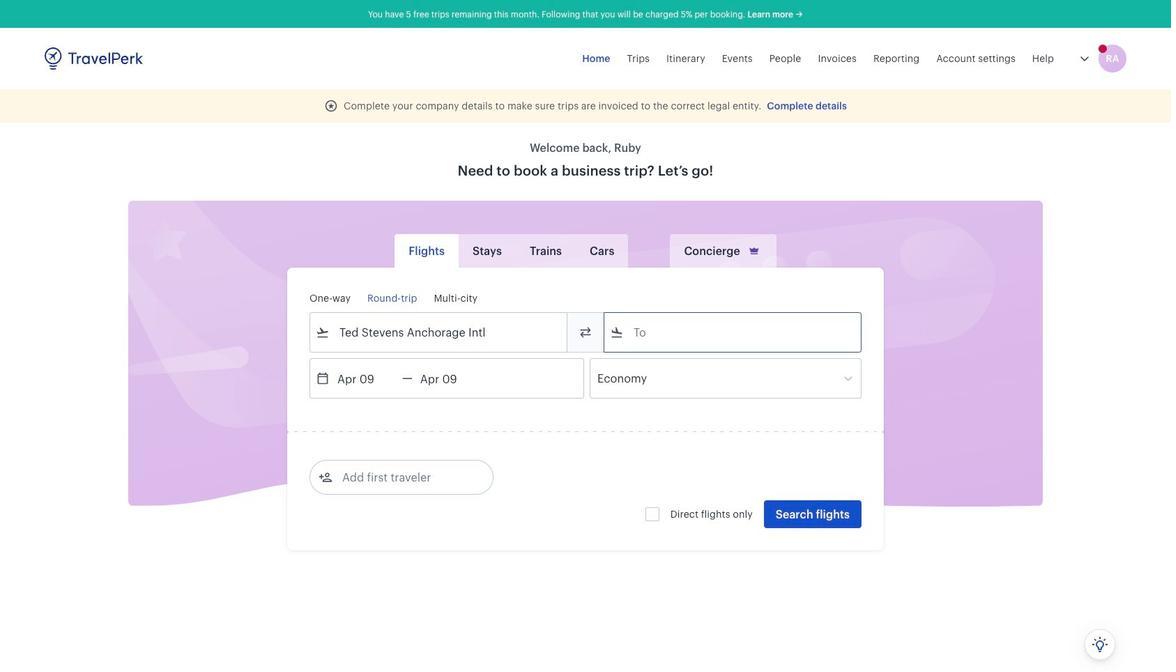 Task type: describe. For each thing, give the bounding box(es) containing it.
To search field
[[624, 322, 843, 344]]



Task type: locate. For each thing, give the bounding box(es) containing it.
From search field
[[330, 322, 549, 344]]

Add first traveler search field
[[333, 467, 478, 489]]

Depart text field
[[330, 359, 402, 398]]

Return text field
[[413, 359, 485, 398]]



Task type: vqa. For each thing, say whether or not it's contained in the screenshot.
From search field
yes



